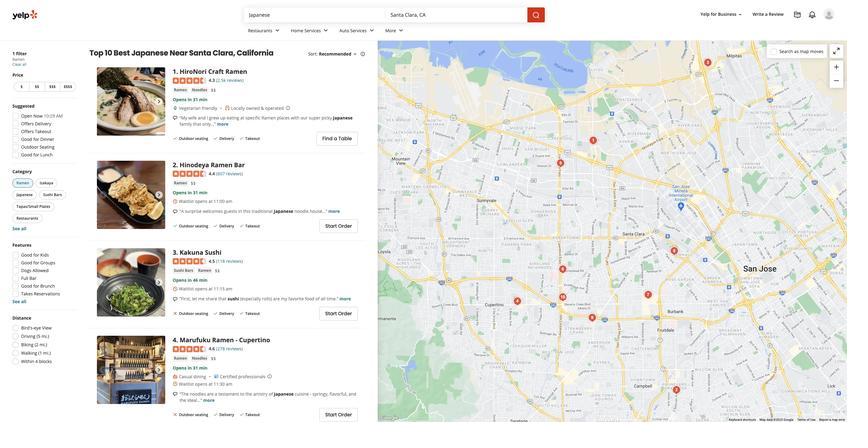 Task type: describe. For each thing, give the bounding box(es) containing it.
terms of use link
[[797, 418, 816, 422]]

more down noodles
[[203, 397, 215, 403]]

opens for kakuna sushi
[[173, 278, 187, 283]]

takeout for 2 . hinodeya ramen bar
[[245, 224, 260, 229]]

more right time."
[[339, 296, 351, 302]]

bar inside group
[[29, 276, 36, 281]]

ramen down 4.4 star rating image
[[174, 181, 187, 186]]

takeout for 1 . hironori craft ramen
[[245, 136, 260, 141]]

hironori craft ramen image
[[587, 134, 599, 147]]

locally
[[231, 105, 245, 111]]

4.5 star rating image
[[173, 259, 206, 265]]

order for bar
[[338, 223, 352, 230]]

(5
[[37, 334, 40, 340]]

springy,
[[313, 391, 328, 397]]

dogs allowed
[[21, 268, 49, 274]]

yelp for business
[[701, 11, 737, 17]]

rolls)
[[262, 296, 272, 302]]

hinodeya ramen bar link
[[180, 161, 245, 169]]

group containing category
[[11, 169, 77, 232]]

2
[[173, 161, 176, 169]]

noodles for hironori
[[192, 87, 207, 92]]

places
[[277, 115, 290, 121]]

map data ©2023 google
[[760, 418, 794, 422]]

near
[[170, 48, 188, 58]]

zoom in image
[[833, 63, 840, 71]]

california
[[237, 48, 273, 58]]

16 vegetarian v2 image
[[173, 106, 178, 111]]

in for kakuna sushi
[[188, 278, 192, 283]]

good for good for dinner
[[21, 136, 32, 142]]

flavorful,
[[330, 391, 347, 397]]

ramen link down 4.5
[[197, 268, 212, 274]]

noodles link for hironori
[[191, 87, 208, 93]]

in for marufuku ramen - cupertino
[[188, 365, 192, 371]]

"a
[[180, 209, 184, 214]]

1 for 1 . hironori craft ramen
[[173, 67, 176, 76]]

at for 11:15
[[209, 286, 213, 292]]

craft
[[208, 67, 224, 76]]

traditional
[[252, 209, 273, 214]]

$ button
[[14, 82, 29, 92]]

offers for offers takeout
[[21, 129, 34, 135]]

surprise
[[185, 209, 202, 214]]

1 vertical spatial sushi bars button
[[173, 268, 194, 274]]

min for hironori
[[199, 97, 208, 102]]

see for category
[[12, 226, 20, 232]]

yelp for business button
[[698, 9, 745, 20]]

good for good for lunch
[[21, 152, 32, 158]]

certified
[[220, 374, 237, 380]]

myzen ramen image
[[554, 157, 567, 169]]

11:15
[[214, 286, 225, 292]]

outdoor seating
[[21, 144, 54, 150]]

izakaya
[[40, 180, 53, 186]]

start order link for -
[[319, 408, 358, 422]]

ramen button down 4.6 star rating image
[[173, 356, 188, 362]]

plates
[[39, 204, 50, 209]]

none field find
[[249, 11, 381, 18]]

ramen taka image
[[668, 245, 680, 257]]

Find text field
[[249, 11, 381, 18]]

good for good for kids
[[21, 252, 32, 258]]

(118 reviews)
[[216, 258, 243, 264]]

more link right time."
[[339, 296, 351, 302]]

$$ for hironori
[[211, 87, 216, 93]]

house..."
[[310, 209, 327, 214]]

4.5 link
[[209, 258, 215, 265]]

&
[[261, 105, 264, 111]]

ramen button down 4.4 star rating image
[[173, 180, 188, 186]]

recommended button
[[319, 51, 358, 57]]

seating for bar
[[195, 224, 208, 229]]

a for write
[[765, 11, 768, 17]]

reviews) for 1 . hironori craft ramen
[[227, 77, 244, 83]]

31 for hinodeya
[[193, 190, 198, 196]]

16 clock v2 image
[[173, 199, 178, 204]]

offers takeout
[[21, 129, 51, 135]]

open
[[21, 113, 32, 119]]

price group
[[12, 72, 77, 93]]

marufuku
[[180, 336, 211, 344]]

. for 4
[[176, 336, 178, 344]]

24 chevron down v2 image for auto services
[[368, 27, 375, 34]]

16 checkmark v2 image down "share"
[[213, 311, 218, 316]]

$$ for marufuku
[[211, 356, 216, 362]]

in for hironori craft ramen
[[188, 97, 192, 102]]

slideshow element for 1
[[97, 67, 165, 136]]

delivery for 1 . hironori craft ramen
[[219, 136, 234, 141]]

"the noodles are a testament to the artistry of japanese
[[180, 391, 294, 397]]

opens for marufuku ramen - cupertino
[[173, 365, 187, 371]]

delivery for 4 . marufuku ramen - cupertino
[[219, 412, 234, 418]]

16 checkmark v2 image down this
[[239, 224, 244, 229]]

favorite
[[288, 296, 304, 302]]

good for dinner
[[21, 136, 54, 142]]

a for report
[[829, 418, 831, 422]]

16 checkmark v2 image down welcomes
[[213, 224, 218, 229]]

0 vertical spatial sushi bars button
[[39, 190, 66, 200]]

maria w. image
[[824, 8, 835, 20]]

ramen link down 4.6 star rating image
[[173, 356, 188, 362]]

(especially
[[240, 296, 261, 302]]

at inside "my wife and i grew up eating at specific ramen places with our super picky japanese family that only..." more
[[240, 115, 244, 121]]

opens for hinodeya ramen bar
[[173, 190, 187, 196]]

casual dining
[[179, 374, 206, 380]]

good for kids
[[21, 252, 49, 258]]

picky
[[322, 115, 332, 121]]

cuisine
[[295, 391, 309, 397]]

only..."
[[202, 121, 216, 127]]

16 checkmark v2 image down only..."
[[213, 136, 218, 141]]

restaurants link
[[243, 22, 286, 40]]

ramen button down category
[[12, 179, 33, 188]]

sushi bars inside group
[[43, 192, 62, 198]]

24 chevron down v2 image for restaurants
[[274, 27, 281, 34]]

japanese left the noodle
[[274, 209, 293, 214]]

santa
[[189, 48, 211, 58]]

full bar
[[21, 276, 36, 281]]

driving
[[21, 334, 36, 340]]

suggested
[[12, 103, 35, 109]]

start order link for bar
[[319, 220, 358, 233]]

outdoor seating for -
[[179, 412, 208, 418]]

"my wife and i grew up eating at specific ramen places with our super picky japanese family that only..." more
[[180, 115, 353, 127]]

4 . marufuku ramen - cupertino
[[173, 336, 270, 344]]

noodles button for marufuku
[[191, 356, 208, 362]]

reviews) for 2 . hinodeya ramen bar
[[226, 171, 243, 177]]

2 vertical spatial sushi
[[174, 268, 184, 273]]

error
[[839, 418, 845, 422]]

user actions element
[[696, 8, 843, 46]]

16 checkmark v2 image down eating
[[239, 136, 244, 141]]

map for error
[[832, 418, 838, 422]]

in left this
[[238, 209, 242, 214]]

0 horizontal spatial -
[[236, 336, 238, 344]]

46
[[193, 278, 198, 283]]

tapas/small plates
[[16, 204, 50, 209]]

(278 reviews)
[[216, 346, 243, 352]]

clara,
[[213, 48, 235, 58]]

let
[[192, 296, 197, 302]]

16 checkmark v2 image up 2
[[173, 136, 178, 141]]

16 speech v2 image for 1
[[173, 116, 178, 121]]

for for lunch
[[33, 152, 39, 158]]

previous image for 3
[[99, 279, 107, 286]]

more link for ramen
[[217, 121, 229, 127]]

marufuku ramen - cupertino link
[[180, 336, 270, 344]]

me
[[198, 296, 205, 302]]

1 vertical spatial are
[[207, 391, 214, 397]]

2 start order link from the top
[[319, 307, 358, 321]]

"the
[[180, 391, 189, 397]]

ramen inside group
[[16, 180, 29, 186]]

previous image for 1
[[99, 98, 107, 105]]

write
[[753, 11, 764, 17]]

opens for kakuna
[[195, 286, 207, 292]]

good for brunch
[[21, 283, 55, 289]]

2 start from the top
[[325, 310, 337, 318]]

grew
[[209, 115, 219, 121]]

ramen down 4.3 star rating 'image'
[[174, 87, 187, 92]]

waitlist for kakuna
[[179, 286, 194, 292]]

japanese button
[[12, 190, 37, 200]]

services for home services
[[304, 28, 321, 33]]

16 chevron down v2 image
[[738, 12, 743, 17]]

ramen up (2.5k reviews) link
[[225, 67, 247, 76]]

waitlist opens at 11:30 am
[[179, 381, 232, 387]]

projects image
[[794, 11, 801, 19]]

16 clock v2 image for waitlist opens at 11:15 am
[[173, 287, 178, 292]]

a down '11:30'
[[215, 391, 217, 397]]

zoom out image
[[833, 77, 840, 85]]

ramen link down 4.4 star rating image
[[173, 180, 188, 186]]

group containing suggested
[[11, 103, 77, 160]]

this
[[243, 209, 251, 214]]

marufuku ramen - cupertino image
[[97, 336, 165, 404]]

16 checkmark v2 image down 16 speech v2 image
[[173, 224, 178, 229]]

3 waitlist from the top
[[179, 381, 194, 387]]

16 certified professionals v2 image
[[214, 374, 219, 379]]

waitlist for hinodeya
[[179, 199, 194, 205]]

1 horizontal spatial the
[[245, 391, 252, 397]]

$$ for hinodeya
[[191, 181, 196, 186]]

notifications image
[[809, 11, 816, 19]]

. for 2
[[176, 161, 178, 169]]

ramen link down 4.3 star rating 'image'
[[173, 87, 188, 93]]

ramen button down 4.3 star rating 'image'
[[173, 87, 188, 93]]

3 am from the top
[[226, 381, 232, 387]]

bars for bottommost sushi bars button
[[185, 268, 193, 273]]

kids
[[40, 252, 49, 258]]

. for 3
[[176, 248, 178, 257]]

reservations
[[34, 291, 60, 297]]

more
[[385, 28, 396, 33]]

16 chevron down v2 image
[[353, 52, 358, 56]]

tapas/small plates button
[[12, 202, 54, 212]]

and inside cuisine - springy, flavorful, and the ideal..."
[[349, 391, 356, 397]]

brunch
[[40, 283, 55, 289]]

previous image for 4
[[99, 367, 107, 374]]

map for moves
[[800, 48, 809, 54]]

ramen down 4.5
[[198, 268, 211, 273]]

table
[[338, 135, 352, 142]]

home
[[291, 28, 303, 33]]

0 horizontal spatial kakuna sushi image
[[97, 248, 165, 317]]

outdoor seating for ramen
[[179, 136, 208, 141]]

write a review link
[[750, 9, 786, 20]]

2 start order from the top
[[325, 310, 352, 318]]

mi.) for walking (1 mi.)
[[43, 350, 51, 356]]

24 chevron down v2 image for home services
[[322, 27, 330, 34]]

home services link
[[286, 22, 335, 40]]

0 horizontal spatial of
[[269, 391, 273, 397]]

16 casual dining v2 image
[[173, 374, 178, 379]]

1 horizontal spatial bar
[[234, 161, 245, 169]]

keyboard shortcuts button
[[729, 418, 756, 422]]

for for business
[[711, 11, 717, 17]]

eating
[[227, 115, 239, 121]]

delivery for 2 . hinodeya ramen bar
[[219, 224, 234, 229]]

search as map moves
[[779, 48, 824, 54]]

see all for category
[[12, 226, 26, 232]]

16 locally owned v2 image
[[225, 106, 230, 111]]

min for kakuna
[[199, 278, 208, 283]]

16 checkmark v2 image down "the noodles are a testament to the artistry of japanese
[[213, 412, 218, 417]]

search image
[[532, 11, 540, 19]]

yelp
[[701, 11, 710, 17]]

find a table
[[322, 135, 352, 142]]

map region
[[328, 38, 847, 422]]

0 vertical spatial kakuna sushi image
[[702, 56, 714, 69]]

opens for hinodeya
[[195, 199, 207, 205]]

11:00
[[214, 199, 225, 205]]

seating
[[40, 144, 54, 150]]

for for kids
[[33, 252, 39, 258]]

$$$ button
[[45, 82, 60, 92]]

opens in 46 min
[[173, 278, 208, 283]]

noodles button for hironori
[[191, 87, 208, 93]]

more right the house..."
[[328, 209, 340, 214]]

option group containing distance
[[11, 315, 77, 367]]

$$ button
[[29, 82, 45, 92]]

marufuku ramen - cupertino image
[[511, 295, 524, 308]]

start for -
[[325, 412, 337, 419]]

walking
[[21, 350, 37, 356]]

4.4 star rating image
[[173, 171, 206, 177]]



Task type: vqa. For each thing, say whether or not it's contained in the screenshot.
the bottom Burgers
no



Task type: locate. For each thing, give the bounding box(es) containing it.
0 vertical spatial and
[[198, 115, 206, 121]]

ramen button down 4.5
[[197, 268, 212, 274]]

None search field
[[244, 7, 546, 22]]

next image for 2 . hinodeya ramen bar
[[155, 191, 163, 199]]

3 . kakuna sushi
[[173, 248, 221, 257]]

next image for 4 . marufuku ramen - cupertino
[[155, 367, 163, 374]]

1 . hironori craft ramen
[[173, 67, 247, 76]]

bars inside group
[[54, 192, 62, 198]]

31 up vegetarian friendly
[[193, 97, 198, 102]]

reviews) for 3 . kakuna sushi
[[226, 258, 243, 264]]

2 vertical spatial 31
[[193, 365, 198, 371]]

$$$
[[49, 84, 56, 89]]

0 horizontal spatial that
[[193, 121, 201, 127]]

2 noodles button from the top
[[191, 356, 208, 362]]

(118 reviews) link
[[216, 258, 243, 265]]

group
[[830, 61, 843, 88], [11, 103, 77, 160], [11, 169, 77, 232], [11, 242, 77, 305]]

"first,
[[180, 296, 191, 302]]

filter
[[16, 51, 27, 57]]

1 opens in 31 min from the top
[[173, 97, 208, 102]]

sushi down izakaya button
[[43, 192, 53, 198]]

with
[[291, 115, 300, 121]]

opens in 31 min for marufuku ramen - cupertino
[[173, 365, 208, 371]]

4 min from the top
[[199, 365, 208, 371]]

1
[[12, 51, 15, 57], [173, 67, 176, 76]]

1 vertical spatial of
[[269, 391, 273, 397]]

1 vertical spatial next image
[[155, 367, 163, 374]]

0 horizontal spatial bars
[[54, 192, 62, 198]]

1 order from the top
[[338, 223, 352, 230]]

sushi up 4.5 link
[[205, 248, 221, 257]]

order for -
[[338, 412, 352, 419]]

3 order from the top
[[338, 412, 352, 419]]

1 . from the top
[[176, 67, 178, 76]]

at for 11:30
[[209, 381, 213, 387]]

map right "as" at the right of page
[[800, 48, 809, 54]]

for inside yelp for business button
[[711, 11, 717, 17]]

biking (2 mi.)
[[21, 342, 47, 348]]

2 previous image from the top
[[99, 367, 107, 374]]

1 vertical spatial start order
[[325, 310, 352, 318]]

$$ down 4.4 star rating image
[[191, 181, 196, 186]]

1 seating from the top
[[195, 136, 208, 141]]

option group
[[11, 315, 77, 367]]

japanese inside "my wife and i grew up eating at specific ramen places with our super picky japanese family that only..." more
[[333, 115, 353, 121]]

outdoor up "good for lunch"
[[21, 144, 38, 150]]

waitlist up "a
[[179, 199, 194, 205]]

good up 'dogs'
[[21, 260, 32, 266]]

2 vertical spatial start order link
[[319, 408, 358, 422]]

4 good from the top
[[21, 260, 32, 266]]

2 opens in 31 min from the top
[[173, 190, 208, 196]]

none field near
[[391, 11, 522, 18]]

$$$$
[[64, 84, 72, 89]]

takeout inside group
[[35, 129, 51, 135]]

4.3 star rating image
[[173, 78, 206, 84]]

see all down takes
[[12, 299, 26, 305]]

good for good for groups
[[21, 260, 32, 266]]

(118
[[216, 258, 225, 264]]

restaurants down tapas/small
[[16, 216, 38, 221]]

24 chevron down v2 image right more
[[397, 27, 405, 34]]

2 . from the top
[[176, 161, 178, 169]]

3 . from the top
[[176, 248, 178, 257]]

sushi bars button down 4.5 star rating image
[[173, 268, 194, 274]]

1 see all from the top
[[12, 226, 26, 232]]

2 next image from the top
[[155, 367, 163, 374]]

previous image for 2
[[99, 191, 107, 199]]

0 horizontal spatial 4
[[35, 359, 38, 365]]

1 vertical spatial sushi
[[205, 248, 221, 257]]

reviews) inside (278 reviews) link
[[226, 346, 243, 352]]

services right auto
[[350, 28, 367, 33]]

takeout down (especially
[[245, 311, 260, 317]]

1 horizontal spatial none field
[[391, 11, 522, 18]]

auto services
[[340, 28, 367, 33]]

1 vertical spatial bars
[[185, 268, 193, 273]]

min for hinodeya
[[199, 190, 208, 196]]

waitlist down casual
[[179, 381, 194, 387]]

offers delivery
[[21, 121, 51, 127]]

ramen inside 1 filter ramen clear all
[[12, 57, 25, 62]]

2 vertical spatial start order
[[325, 412, 352, 419]]

16 speech v2 image
[[173, 209, 178, 214]]

opens
[[195, 199, 207, 205], [195, 286, 207, 292], [195, 381, 207, 387]]

3 opens from the top
[[173, 278, 187, 283]]

reviews) for 4 . marufuku ramen - cupertino
[[226, 346, 243, 352]]

3 start from the top
[[325, 412, 337, 419]]

see down the restaurants button
[[12, 226, 20, 232]]

0 horizontal spatial and
[[198, 115, 206, 121]]

None field
[[249, 11, 381, 18], [391, 11, 522, 18]]

ramen hajime image
[[557, 291, 569, 304]]

testament
[[218, 391, 239, 397]]

1 16 clock v2 image from the top
[[173, 287, 178, 292]]

sushi bars
[[43, 192, 62, 198], [174, 268, 193, 273]]

3 16 speech v2 image from the top
[[173, 392, 178, 397]]

delivery down sushi
[[219, 311, 234, 317]]

1 start order link from the top
[[319, 220, 358, 233]]

2 horizontal spatial of
[[807, 418, 810, 422]]

1 horizontal spatial that
[[218, 296, 226, 302]]

bars down 4.5 star rating image
[[185, 268, 193, 273]]

good up takes
[[21, 283, 32, 289]]

for down outdoor seating
[[33, 152, 39, 158]]

0 vertical spatial of
[[316, 296, 320, 302]]

am for ramen
[[226, 199, 232, 205]]

the down "the
[[180, 397, 186, 403]]

16 speech v2 image for 3
[[173, 297, 178, 302]]

outdoor seating for bar
[[179, 224, 208, 229]]

ramen up (278
[[212, 336, 234, 344]]

0 horizontal spatial sushi
[[43, 192, 53, 198]]

16 clock v2 image
[[173, 287, 178, 292], [173, 382, 178, 387]]

start order down the house..."
[[325, 223, 352, 230]]

opens in 31 min for hironori craft ramen
[[173, 97, 208, 102]]

3 outdoor seating from the top
[[179, 311, 208, 317]]

best
[[114, 48, 130, 58]]

time."
[[327, 296, 338, 302]]

orenchi ramen image
[[557, 263, 569, 276]]

next image
[[155, 191, 163, 199], [155, 367, 163, 374]]

0 horizontal spatial restaurants
[[16, 216, 38, 221]]

16 checkmark v2 image
[[213, 136, 218, 141], [239, 136, 244, 141], [213, 224, 218, 229], [239, 224, 244, 229]]

1 opens from the top
[[195, 199, 207, 205]]

"first, let me share that sushi (especially rolls) are my favorite food of all time." more
[[180, 296, 351, 302]]

2 waitlist from the top
[[179, 286, 194, 292]]

16 close v2 image
[[173, 412, 178, 417]]

$$ inside button
[[35, 84, 39, 89]]

16 info v2 image
[[360, 52, 365, 56]]

2 none field from the left
[[391, 11, 522, 18]]

for for dinner
[[33, 136, 39, 142]]

and right the flavorful,
[[349, 391, 356, 397]]

japanese inside button
[[16, 192, 33, 198]]

find
[[322, 135, 333, 142]]

min up waitlist opens at 11:00 am
[[199, 190, 208, 196]]

noodles for marufuku
[[192, 356, 207, 361]]

terms
[[797, 418, 806, 422]]

delivery for 3 . kakuna sushi
[[219, 311, 234, 317]]

open now 10:29 am
[[21, 113, 63, 119]]

1 for 1 filter ramen clear all
[[12, 51, 15, 57]]

outdoor inside group
[[21, 144, 38, 150]]

good down offers takeout
[[21, 136, 32, 142]]

0 horizontal spatial are
[[207, 391, 214, 397]]

16 close v2 image
[[173, 311, 178, 316]]

0 vertical spatial opens
[[195, 199, 207, 205]]

2 vertical spatial start
[[325, 412, 337, 419]]

see all button down the restaurants button
[[12, 226, 26, 232]]

0 vertical spatial -
[[236, 336, 238, 344]]

- inside cuisine - springy, flavorful, and the ideal..."
[[310, 391, 311, 397]]

more link for bar
[[328, 209, 340, 214]]

1 min from the top
[[199, 97, 208, 102]]

2 vertical spatial of
[[807, 418, 810, 422]]

see all button for category
[[12, 226, 26, 232]]

1 horizontal spatial are
[[273, 296, 280, 302]]

ideal..."
[[187, 397, 202, 403]]

am for sushi
[[226, 286, 232, 292]]

16 speech v2 image left "my
[[173, 116, 178, 121]]

1 horizontal spatial bars
[[185, 268, 193, 273]]

0 horizontal spatial services
[[304, 28, 321, 33]]

operated
[[265, 105, 284, 111]]

0 vertical spatial map
[[800, 48, 809, 54]]

(607 reviews)
[[216, 171, 243, 177]]

2 vertical spatial am
[[226, 381, 232, 387]]

takeout up the dinner at the top left
[[35, 129, 51, 135]]

tapas/small
[[16, 204, 38, 209]]

find a table link
[[316, 132, 358, 146]]

2 horizontal spatial sushi
[[205, 248, 221, 257]]

reviews) right (2.5k
[[227, 77, 244, 83]]

in for hinodeya ramen bar
[[188, 190, 192, 196]]

outdoor for 1
[[179, 136, 194, 141]]

1 horizontal spatial 1
[[173, 67, 176, 76]]

0 vertical spatial start
[[325, 223, 337, 230]]

2 offers from the top
[[21, 129, 34, 135]]

the inside cuisine - springy, flavorful, and the ideal..."
[[180, 397, 186, 403]]

1 vertical spatial -
[[310, 391, 311, 397]]

map
[[800, 48, 809, 54], [832, 418, 838, 422]]

1 noodles button from the top
[[191, 87, 208, 93]]

2 next image from the top
[[155, 279, 163, 286]]

0 horizontal spatial map
[[800, 48, 809, 54]]

24 chevron down v2 image inside restaurants link
[[274, 27, 281, 34]]

see all down the restaurants button
[[12, 226, 26, 232]]

a right report
[[829, 418, 831, 422]]

1 vertical spatial start
[[325, 310, 337, 318]]

2 vertical spatial opens
[[195, 381, 207, 387]]

home services
[[291, 28, 321, 33]]

of left use
[[807, 418, 810, 422]]

are down 'waitlist opens at 11:30 am'
[[207, 391, 214, 397]]

1 start order from the top
[[325, 223, 352, 230]]

1 services from the left
[[304, 28, 321, 33]]

use
[[810, 418, 816, 422]]

4 outdoor seating from the top
[[179, 412, 208, 418]]

0 vertical spatial 16 speech v2 image
[[173, 116, 178, 121]]

opens down dining in the left bottom of the page
[[195, 381, 207, 387]]

3 seating from the top
[[195, 311, 208, 317]]

ramen down category
[[16, 180, 29, 186]]

bar
[[234, 161, 245, 169], [29, 276, 36, 281]]

3 good from the top
[[21, 252, 32, 258]]

16 checkmark v2 image down (especially
[[239, 311, 244, 316]]

delivery down open now 10:29 am
[[35, 121, 51, 127]]

2 am from the top
[[226, 286, 232, 292]]

0 vertical spatial opens in 31 min
[[173, 97, 208, 102]]

1 vertical spatial that
[[218, 296, 226, 302]]

family
[[180, 121, 192, 127]]

24 chevron down v2 image inside home services "link"
[[322, 27, 330, 34]]

for down offers takeout
[[33, 136, 39, 142]]

2 good from the top
[[21, 152, 32, 158]]

1 offers from the top
[[21, 121, 34, 127]]

opens up 16 casual dining v2 'icon'
[[173, 365, 187, 371]]

all down takes
[[21, 299, 26, 305]]

2 see from the top
[[12, 299, 20, 305]]

offers down open at left
[[21, 121, 34, 127]]

good for good for brunch
[[21, 283, 32, 289]]

0 horizontal spatial the
[[180, 397, 186, 403]]

opens in 31 min up vegetarian
[[173, 97, 208, 102]]

"a surprise welcomes guests in this traditional japanese noodle house..." more
[[180, 209, 340, 214]]

outdoor seating down let
[[179, 311, 208, 317]]

a right find
[[334, 135, 337, 142]]

see all button for features
[[12, 299, 26, 305]]

1 vertical spatial see all
[[12, 299, 26, 305]]

ramen nagi image
[[642, 289, 654, 301]]

ramen down 4.6 star rating image
[[174, 356, 187, 361]]

all down the restaurants button
[[21, 226, 26, 232]]

2 vertical spatial waitlist
[[179, 381, 194, 387]]

hironori craft ramen image
[[97, 67, 165, 136]]

2 outdoor seating from the top
[[179, 224, 208, 229]]

0 horizontal spatial hinodeya ramen bar image
[[97, 161, 165, 229]]

4 down walking (1 mi.)
[[35, 359, 38, 365]]

services inside "link"
[[304, 28, 321, 33]]

3 opens from the top
[[195, 381, 207, 387]]

2 opens from the top
[[195, 286, 207, 292]]

0 vertical spatial the
[[245, 391, 252, 397]]

3 start order from the top
[[325, 412, 352, 419]]

16 speech v2 image
[[173, 116, 178, 121], [173, 297, 178, 302], [173, 392, 178, 397]]

1 vertical spatial opens in 31 min
[[173, 190, 208, 196]]

services for auto services
[[350, 28, 367, 33]]

top
[[89, 48, 103, 58]]

1 vertical spatial see all button
[[12, 299, 26, 305]]

outdoor for 4
[[179, 412, 194, 418]]

delivery down up
[[219, 136, 234, 141]]

1 waitlist from the top
[[179, 199, 194, 205]]

0 vertical spatial bar
[[234, 161, 245, 169]]

professionals
[[238, 374, 265, 380]]

sushi
[[43, 192, 53, 198], [205, 248, 221, 257], [174, 268, 184, 273]]

2 vertical spatial order
[[338, 412, 352, 419]]

1 none field from the left
[[249, 11, 381, 18]]

0 vertical spatial next image
[[155, 98, 163, 105]]

0 vertical spatial offers
[[21, 121, 34, 127]]

takeout for 4 . marufuku ramen - cupertino
[[245, 412, 260, 418]]

1 noodles from the top
[[192, 87, 207, 92]]

start order down time."
[[325, 310, 352, 318]]

and inside "my wife and i grew up eating at specific ramen places with our super picky japanese family that only..." more
[[198, 115, 206, 121]]

1 horizontal spatial hinodeya ramen bar image
[[670, 384, 683, 397]]

1 vertical spatial kakuna sushi image
[[97, 248, 165, 317]]

1 up 4.3 star rating 'image'
[[173, 67, 176, 76]]

4.6 star rating image
[[173, 346, 206, 352]]

(607
[[216, 171, 225, 177]]

report
[[819, 418, 829, 422]]

reviews) inside (118 reviews) link
[[226, 258, 243, 264]]

now
[[33, 113, 43, 119]]

for up the takes reservations
[[33, 283, 39, 289]]

1 vertical spatial 31
[[193, 190, 198, 196]]

1 vertical spatial next image
[[155, 279, 163, 286]]

seating for -
[[195, 412, 208, 418]]

1 24 chevron down v2 image from the left
[[274, 27, 281, 34]]

2 see all button from the top
[[12, 299, 26, 305]]

1 horizontal spatial sushi bars button
[[173, 268, 194, 274]]

welcomes
[[203, 209, 223, 214]]

hokkaido ramen santouka image
[[586, 312, 598, 324]]

izakaya button
[[36, 179, 57, 188]]

food
[[305, 296, 314, 302]]

. for 1
[[176, 67, 178, 76]]

the
[[245, 391, 252, 397], [180, 397, 186, 403]]

16 speech v2 image for 4
[[173, 392, 178, 397]]

next image for 1 . hironori craft ramen
[[155, 98, 163, 105]]

1 vertical spatial bar
[[29, 276, 36, 281]]

all
[[22, 62, 26, 67], [21, 226, 26, 232], [321, 296, 325, 302], [21, 299, 26, 305]]

bird's-eye view
[[21, 325, 52, 331]]

at right eating
[[240, 115, 244, 121]]

restaurants inside button
[[16, 216, 38, 221]]

1 next image from the top
[[155, 98, 163, 105]]

1 next image from the top
[[155, 191, 163, 199]]

31
[[193, 97, 198, 102], [193, 190, 198, 196], [193, 365, 198, 371]]

to
[[240, 391, 244, 397]]

1 horizontal spatial -
[[310, 391, 311, 397]]

0 horizontal spatial 1
[[12, 51, 15, 57]]

restaurants inside business categories element
[[248, 28, 272, 33]]

kakuna sushi image
[[702, 56, 714, 69], [97, 248, 165, 317]]

good
[[21, 136, 32, 142], [21, 152, 32, 158], [21, 252, 32, 258], [21, 260, 32, 266], [21, 283, 32, 289]]

. up 4.6 star rating image
[[176, 336, 178, 344]]

restaurants button
[[12, 214, 42, 223]]

noodles button
[[191, 87, 208, 93], [191, 356, 208, 362]]

in up vegetarian
[[188, 97, 192, 102]]

2 vertical spatial opens in 31 min
[[173, 365, 208, 371]]

are
[[273, 296, 280, 302], [207, 391, 214, 397]]

noodles link
[[191, 87, 208, 93], [191, 356, 208, 362]]

3 opens in 31 min from the top
[[173, 365, 208, 371]]

opens for hironori craft ramen
[[173, 97, 187, 102]]

previous image
[[99, 98, 107, 105], [99, 279, 107, 286]]

5 good from the top
[[21, 283, 32, 289]]

map left error
[[832, 418, 838, 422]]

cupertino
[[239, 336, 270, 344]]

1 vertical spatial noodles button
[[191, 356, 208, 362]]

next image
[[155, 98, 163, 105], [155, 279, 163, 286]]

bars for sushi bars button to the top
[[54, 192, 62, 198]]

4 inside option group
[[35, 359, 38, 365]]

expand map image
[[833, 47, 840, 55]]

1 inside 1 filter ramen clear all
[[12, 51, 15, 57]]

1 see from the top
[[12, 226, 20, 232]]

2 24 chevron down v2 image from the left
[[322, 27, 330, 34]]

24 chevron down v2 image
[[274, 27, 281, 34], [322, 27, 330, 34], [368, 27, 375, 34], [397, 27, 405, 34]]

1 previous image from the top
[[99, 98, 107, 105]]

2 vertical spatial 16 speech v2 image
[[173, 392, 178, 397]]

all inside 1 filter ramen clear all
[[22, 62, 26, 67]]

1 horizontal spatial sushi bars
[[174, 268, 193, 273]]

japanese right best
[[131, 48, 168, 58]]

0 vertical spatial 31
[[193, 97, 198, 102]]

2 opens from the top
[[173, 190, 187, 196]]

casual
[[179, 374, 192, 380]]

1 vertical spatial previous image
[[99, 367, 107, 374]]

(2.5k
[[216, 77, 226, 83]]

3 slideshow element from the top
[[97, 248, 165, 317]]

specific
[[245, 115, 260, 121]]

slideshow element for 2
[[97, 161, 165, 229]]

groups
[[40, 260, 55, 266]]

1 horizontal spatial of
[[316, 296, 320, 302]]

2 see all from the top
[[12, 299, 26, 305]]

3 31 from the top
[[193, 365, 198, 371]]

1 slideshow element from the top
[[97, 67, 165, 136]]

0 vertical spatial see all button
[[12, 226, 26, 232]]

keyboard
[[729, 418, 742, 422]]

friendly
[[202, 105, 217, 111]]

16 checkmark v2 image down 'to'
[[239, 412, 244, 417]]

4 . from the top
[[176, 336, 178, 344]]

sushi bars down izakaya button
[[43, 192, 62, 198]]

ramen
[[12, 57, 25, 62], [225, 67, 247, 76], [174, 87, 187, 92], [262, 115, 276, 121], [211, 161, 232, 169], [16, 180, 29, 186], [174, 181, 187, 186], [198, 268, 211, 273], [212, 336, 234, 344], [174, 356, 187, 361]]

1 horizontal spatial restaurants
[[248, 28, 272, 33]]

3 start order link from the top
[[319, 408, 358, 422]]

mi.) for biking (2 mi.)
[[40, 342, 47, 348]]

reviews) inside (607 reviews) link
[[226, 171, 243, 177]]

japanese left cuisine
[[274, 391, 294, 397]]

4 opens from the top
[[173, 365, 187, 371]]

1 start from the top
[[325, 223, 337, 230]]

the right 'to'
[[245, 391, 252, 397]]

all left time."
[[321, 296, 325, 302]]

outdoor seating down "ideal...""
[[179, 412, 208, 418]]

1 vertical spatial offers
[[21, 129, 34, 135]]

outdoor right 16 close v2 icon
[[179, 412, 194, 418]]

0 vertical spatial sushi bars
[[43, 192, 62, 198]]

top 10 best japanese near santa clara, california
[[89, 48, 273, 58]]

2 order from the top
[[338, 310, 352, 318]]

3 min from the top
[[199, 278, 208, 283]]

1 vertical spatial map
[[832, 418, 838, 422]]

next image for 3 . kakuna sushi
[[155, 279, 163, 286]]

1 vertical spatial and
[[349, 391, 356, 397]]

1 opens from the top
[[173, 97, 187, 102]]

in up waitlist opens at 11:00 am
[[188, 190, 192, 196]]

min up vegetarian friendly
[[199, 97, 208, 102]]

for down 'good for kids'
[[33, 260, 39, 266]]

2 previous image from the top
[[99, 279, 107, 286]]

2 seating from the top
[[195, 224, 208, 229]]

delivery
[[35, 121, 51, 127], [219, 136, 234, 141], [219, 224, 234, 229], [219, 311, 234, 317], [219, 412, 234, 418]]

1 good from the top
[[21, 136, 32, 142]]

0 vertical spatial 4
[[173, 336, 176, 344]]

noodles link for marufuku
[[191, 356, 208, 362]]

wife
[[188, 115, 197, 121]]

1 noodles link from the top
[[191, 87, 208, 93]]

0 vertical spatial sushi
[[43, 192, 53, 198]]

info icon image
[[286, 106, 291, 111], [286, 106, 291, 111], [267, 374, 272, 379], [267, 374, 272, 379]]

start for bar
[[325, 223, 337, 230]]

outdoor for 3
[[179, 311, 194, 317]]

2 services from the left
[[350, 28, 367, 33]]

sushi bars link
[[173, 268, 194, 274]]

24 chevron down v2 image for more
[[397, 27, 405, 34]]

4 slideshow element from the top
[[97, 336, 165, 404]]

restaurants for restaurants link
[[248, 28, 272, 33]]

services
[[304, 28, 321, 33], [350, 28, 367, 33]]

0 vertical spatial 1
[[12, 51, 15, 57]]

1 am from the top
[[226, 199, 232, 205]]

1 vertical spatial 1
[[173, 67, 176, 76]]

1 31 from the top
[[193, 97, 198, 102]]

reviews) inside (2.5k reviews) link
[[227, 77, 244, 83]]

$$ for kakuna
[[215, 268, 220, 274]]

0 horizontal spatial none field
[[249, 11, 381, 18]]

$$$$ button
[[60, 82, 76, 92]]

0 vertical spatial that
[[193, 121, 201, 127]]

opens up 16 clock v2 image
[[173, 190, 187, 196]]

slideshow element
[[97, 67, 165, 136], [97, 161, 165, 229], [97, 248, 165, 317], [97, 336, 165, 404]]

0 horizontal spatial sushi bars button
[[39, 190, 66, 200]]

0 vertical spatial previous image
[[99, 98, 107, 105]]

4.6 link
[[209, 345, 215, 352]]

2 noodles link from the top
[[191, 356, 208, 362]]

sort:
[[308, 51, 318, 57]]

1 vertical spatial opens
[[195, 286, 207, 292]]

24 chevron down v2 image left auto
[[322, 27, 330, 34]]

super
[[309, 115, 320, 121]]

takeout for 3 . kakuna sushi
[[245, 311, 260, 317]]

locally owned & operated
[[231, 105, 284, 111]]

2 slideshow element from the top
[[97, 161, 165, 229]]

16 checkmark v2 image
[[173, 136, 178, 141], [173, 224, 178, 229], [213, 311, 218, 316], [239, 311, 244, 316], [213, 412, 218, 417], [239, 412, 244, 417]]

. left kakuna
[[176, 248, 178, 257]]

24 chevron down v2 image inside more link
[[397, 27, 405, 34]]

3 24 chevron down v2 image from the left
[[368, 27, 375, 34]]

2 31 from the top
[[193, 190, 198, 196]]

delivery inside group
[[35, 121, 51, 127]]

price
[[12, 72, 23, 78]]

group containing features
[[11, 242, 77, 305]]

slideshow element for 3
[[97, 248, 165, 317]]

31 for marufuku
[[193, 365, 198, 371]]

2 16 speech v2 image from the top
[[173, 297, 178, 302]]

min for marufuku
[[199, 365, 208, 371]]

dogs
[[21, 268, 31, 274]]

1 see all button from the top
[[12, 226, 26, 232]]

0 vertical spatial hinodeya ramen bar image
[[97, 161, 165, 229]]

for up good for groups
[[33, 252, 39, 258]]

hinodeya ramen bar image
[[97, 161, 165, 229], [670, 384, 683, 397]]

offers for offers delivery
[[21, 121, 34, 127]]

previous image
[[99, 191, 107, 199], [99, 367, 107, 374]]

0 vertical spatial order
[[338, 223, 352, 230]]

see all for features
[[12, 299, 26, 305]]

noodles
[[192, 87, 207, 92], [192, 356, 207, 361]]

16 clock v2 image down 16 casual dining v2 'icon'
[[173, 382, 178, 387]]

start order
[[325, 223, 352, 230], [325, 310, 352, 318], [325, 412, 352, 419]]

2 noodles from the top
[[192, 356, 207, 361]]

1 vertical spatial order
[[338, 310, 352, 318]]

1 outdoor seating from the top
[[179, 136, 208, 141]]

2 16 clock v2 image from the top
[[173, 382, 178, 387]]

24 chevron down v2 image inside auto services link
[[368, 27, 375, 34]]

lunch
[[40, 152, 53, 158]]

at for 11:00
[[209, 199, 213, 205]]

start down the house..."
[[325, 223, 337, 230]]

1 vertical spatial mi.)
[[40, 342, 47, 348]]

start order for -
[[325, 412, 352, 419]]

offers down offers delivery
[[21, 129, 34, 135]]

delivery down guests
[[219, 224, 234, 229]]

opens in 31 min for hinodeya ramen bar
[[173, 190, 208, 196]]

business categories element
[[243, 22, 835, 40]]

4 seating from the top
[[195, 412, 208, 418]]

1 16 speech v2 image from the top
[[173, 116, 178, 121]]

0 vertical spatial noodles
[[192, 87, 207, 92]]

google image
[[379, 414, 400, 422]]

- right cuisine
[[310, 391, 311, 397]]

16 clock v2 image down opens in 46 min
[[173, 287, 178, 292]]

sushi
[[228, 296, 239, 302]]

1 horizontal spatial and
[[349, 391, 356, 397]]

see for features
[[12, 299, 20, 305]]

0 vertical spatial 16 clock v2 image
[[173, 287, 178, 292]]

seating for ramen
[[195, 136, 208, 141]]

moves
[[810, 48, 824, 54]]

noodles button down 4.3 star rating 'image'
[[191, 87, 208, 93]]

1 vertical spatial noodles
[[192, 356, 207, 361]]

2 min from the top
[[199, 190, 208, 196]]

mi.) right (1
[[43, 350, 51, 356]]

ramen inside "my wife and i grew up eating at specific ramen places with our super picky japanese family that only..." more
[[262, 115, 276, 121]]

outdoor for 2
[[179, 224, 194, 229]]

start down the flavorful,
[[325, 412, 337, 419]]

4 24 chevron down v2 image from the left
[[397, 27, 405, 34]]

1 vertical spatial am
[[226, 286, 232, 292]]

noodles down 4.3 star rating 'image'
[[192, 87, 207, 92]]

a inside "link"
[[765, 11, 768, 17]]

more inside "my wife and i grew up eating at specific ramen places with our super picky japanese family that only..." more
[[217, 121, 229, 127]]

16 clock v2 image for waitlist opens at 11:30 am
[[173, 382, 178, 387]]

1 left filter
[[12, 51, 15, 57]]

1 previous image from the top
[[99, 191, 107, 199]]

$$ left $$$ button
[[35, 84, 39, 89]]

0 vertical spatial previous image
[[99, 191, 107, 199]]

1 vertical spatial the
[[180, 397, 186, 403]]

and left the i
[[198, 115, 206, 121]]

mi.) for driving (5 mi.)
[[42, 334, 49, 340]]

takeout down artistry
[[245, 412, 260, 418]]

more link for -
[[203, 397, 215, 403]]

1 vertical spatial previous image
[[99, 279, 107, 286]]

more link right the house..."
[[328, 209, 340, 214]]

that inside "my wife and i grew up eating at specific ramen places with our super picky japanese family that only..." more
[[193, 121, 201, 127]]

31 for hironori
[[193, 97, 198, 102]]

Near text field
[[391, 11, 522, 18]]

data
[[767, 418, 773, 422]]

takeout down this
[[245, 224, 260, 229]]

for for groups
[[33, 260, 39, 266]]

4
[[173, 336, 176, 344], [35, 359, 38, 365]]

1 vertical spatial 16 speech v2 image
[[173, 297, 178, 302]]

takes reservations
[[21, 291, 60, 297]]

outdoor down the family
[[179, 136, 194, 141]]

4.3 link
[[209, 77, 215, 84]]

ramen up (607 at the left top
[[211, 161, 232, 169]]



